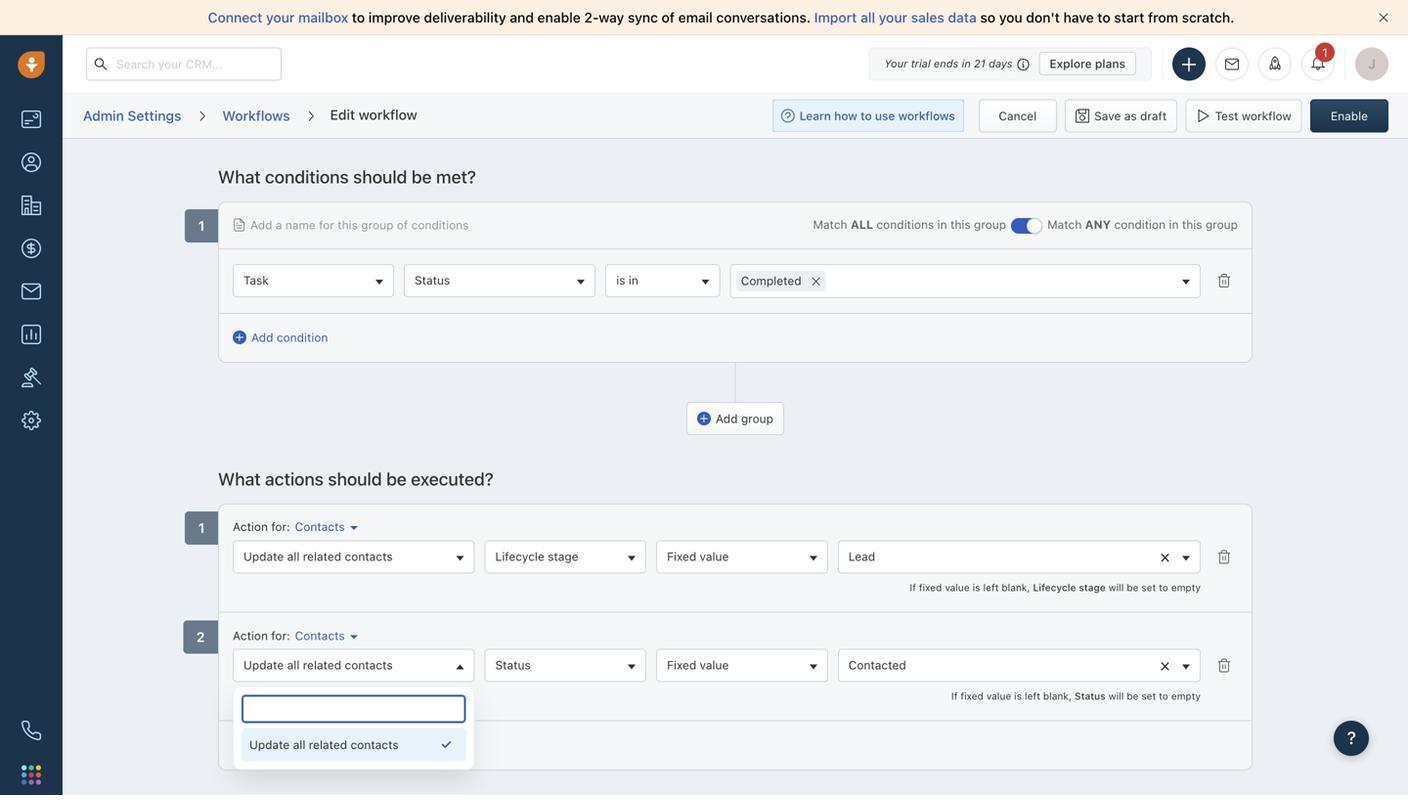 Task type: vqa. For each thing, say whether or not it's contained in the screenshot.
Signal
no



Task type: locate. For each thing, give the bounding box(es) containing it.
blank,
[[1002, 582, 1030, 593], [1043, 691, 1072, 702]]

explore plans
[[1050, 57, 1126, 70]]

way
[[599, 9, 624, 25]]

2 what from the top
[[218, 469, 261, 490]]

action for : up update all related contacts dropdown button
[[233, 629, 290, 642]]

your left sales
[[879, 9, 908, 25]]

fixed value button
[[656, 540, 828, 573], [656, 649, 828, 682]]

for up update all related contacts dropdown button
[[271, 629, 287, 642]]

add inside add group button
[[716, 412, 738, 426]]

conditions right all
[[877, 218, 934, 231]]

add for add a name for this group of conditions
[[250, 218, 272, 232]]

1 : from the top
[[287, 520, 290, 534]]

action
[[277, 738, 311, 752]]

2 horizontal spatial this
[[1182, 218, 1202, 231]]

2 horizontal spatial status
[[1075, 691, 1106, 702]]

2 set from the top
[[1142, 691, 1156, 702]]

update inside update all related contacts button
[[244, 549, 284, 563]]

update for lifecycle stage
[[244, 549, 284, 563]]

contacts for status
[[295, 629, 345, 642]]

workflow for test workflow
[[1242, 109, 1292, 123]]

explore
[[1050, 57, 1092, 70]]

have
[[1064, 9, 1094, 25]]

for for lifecycle stage
[[271, 520, 287, 534]]

1 vertical spatial related
[[303, 658, 341, 672]]

1 horizontal spatial condition
[[1114, 218, 1166, 231]]

should right actions
[[328, 469, 382, 490]]

is in
[[616, 273, 638, 287]]

0 vertical spatial condition
[[1114, 218, 1166, 231]]

1 fixed value from the top
[[667, 549, 729, 563]]

status
[[415, 273, 450, 287], [495, 658, 531, 672], [1075, 691, 1106, 702]]

0 vertical spatial should
[[353, 166, 407, 187]]

1 set from the top
[[1142, 582, 1156, 593]]

action for : for status
[[233, 629, 290, 642]]

for down actions
[[271, 520, 287, 534]]

1 vertical spatial lifecycle
[[1033, 582, 1076, 593]]

0 vertical spatial ×
[[811, 269, 821, 290]]

0 horizontal spatial your
[[266, 9, 295, 25]]

1 horizontal spatial if
[[951, 691, 958, 702]]

fixed value for lifecycle stage
[[667, 549, 729, 563]]

days
[[989, 57, 1013, 70]]

1 vertical spatial if
[[951, 691, 958, 702]]

status button
[[404, 264, 596, 297], [485, 649, 647, 682]]

all inside option
[[293, 738, 305, 752]]

contacts button up update all related contacts button
[[290, 518, 358, 535]]

ends
[[934, 57, 959, 70]]

1 what from the top
[[218, 166, 261, 187]]

update all related contacts for lifecycle stage
[[244, 549, 393, 563]]

2 vertical spatial related
[[309, 738, 347, 752]]

1 vertical spatial fixed
[[667, 658, 697, 672]]

0 vertical spatial set
[[1142, 582, 1156, 593]]

1 horizontal spatial workflow
[[1242, 109, 1292, 123]]

a
[[276, 218, 282, 232]]

action for :
[[233, 520, 290, 534], [233, 629, 290, 642]]

1 will from the top
[[1109, 582, 1124, 593]]

condition right any
[[1114, 218, 1166, 231]]

should for actions
[[328, 469, 382, 490]]

1 fixed value button from the top
[[656, 540, 828, 573]]

fixed value button for contacted
[[656, 649, 828, 682]]

2 vertical spatial update all related contacts
[[249, 738, 399, 752]]

what
[[218, 166, 261, 187], [218, 469, 261, 490]]

all inside dropdown button
[[287, 658, 300, 672]]

workflow
[[359, 106, 417, 123], [1242, 109, 1292, 123]]

0 vertical spatial is
[[616, 273, 625, 287]]

if for contacted
[[951, 691, 958, 702]]

1 vertical spatial for
[[271, 520, 287, 534]]

1 match from the left
[[813, 218, 848, 231]]

0 vertical spatial status button
[[404, 264, 596, 297]]

1 vertical spatial action for :
[[233, 629, 290, 642]]

1 vertical spatial of
[[397, 218, 408, 232]]

conditions up name
[[265, 166, 349, 187]]

sales
[[911, 9, 945, 25]]

0 vertical spatial update all related contacts
[[244, 549, 393, 563]]

add for add action
[[251, 738, 273, 752]]

0 horizontal spatial status
[[415, 273, 450, 287]]

action for status
[[233, 629, 268, 642]]

fixed for contacted
[[961, 691, 984, 702]]

1 vertical spatial stage
[[1079, 582, 1106, 593]]

1 vertical spatial fixed value
[[667, 658, 729, 672]]

1 horizontal spatial match
[[1048, 218, 1082, 231]]

1 action from the top
[[233, 520, 268, 534]]

1 horizontal spatial this
[[951, 218, 971, 231]]

0 vertical spatial fixed value
[[667, 549, 729, 563]]

for
[[319, 218, 334, 232], [271, 520, 287, 534], [271, 629, 287, 642]]

: up update all related contacts dropdown button
[[287, 629, 290, 642]]

0 horizontal spatial if
[[910, 582, 916, 593]]

so
[[980, 9, 996, 25]]

add
[[250, 218, 272, 232], [251, 331, 273, 344], [716, 412, 738, 426], [251, 738, 273, 752]]

save
[[1095, 109, 1121, 123]]

0 vertical spatial fixed
[[919, 582, 942, 593]]

0 horizontal spatial workflow
[[359, 106, 417, 123]]

to
[[352, 9, 365, 25], [1098, 9, 1111, 25], [1159, 582, 1169, 593], [1159, 691, 1169, 702]]

contacts button
[[290, 518, 358, 535], [290, 627, 358, 644]]

× inside button
[[811, 269, 821, 290]]

what down workflows 'link'
[[218, 166, 261, 187]]

workflows
[[222, 107, 290, 124]]

1 vertical spatial will
[[1109, 691, 1124, 702]]

0 horizontal spatial fixed
[[919, 582, 942, 593]]

group
[[974, 218, 1006, 231], [1206, 218, 1238, 231], [361, 218, 394, 232], [741, 412, 774, 426]]

left for lead
[[983, 582, 999, 593]]

action for : down actions
[[233, 520, 290, 534]]

condition
[[1114, 218, 1166, 231], [277, 331, 328, 344]]

: for status
[[287, 629, 290, 642]]

1 your from the left
[[266, 9, 295, 25]]

deliverability
[[424, 9, 506, 25]]

of right sync
[[662, 9, 675, 25]]

1 vertical spatial action
[[233, 629, 268, 642]]

contacts down what actions should be executed?
[[345, 549, 393, 563]]

update all related contacts option
[[242, 728, 466, 761]]

contacts
[[345, 549, 393, 563], [345, 658, 393, 672], [351, 738, 399, 752]]

phone element
[[12, 711, 51, 750]]

update all related contacts inside option
[[249, 738, 399, 752]]

if fixed value is left blank, status will be set to empty
[[951, 691, 1201, 702]]

contacts right action
[[351, 738, 399, 752]]

1 vertical spatial left
[[1025, 691, 1041, 702]]

workflow right 'test'
[[1242, 109, 1292, 123]]

this
[[951, 218, 971, 231], [1182, 218, 1202, 231], [338, 218, 358, 232]]

1 contacts from the top
[[295, 520, 345, 534]]

1 horizontal spatial your
[[879, 9, 908, 25]]

0 horizontal spatial this
[[338, 218, 358, 232]]

conditions down met?
[[411, 218, 469, 232]]

0 vertical spatial if
[[910, 582, 916, 593]]

1 vertical spatial condition
[[277, 331, 328, 344]]

any
[[1085, 218, 1111, 231]]

don't
[[1026, 9, 1060, 25]]

lifecycle
[[495, 549, 545, 563], [1033, 582, 1076, 593]]

1 vertical spatial status
[[495, 658, 531, 672]]

1 vertical spatial contacts button
[[290, 627, 358, 644]]

0 vertical spatial fixed
[[667, 549, 697, 563]]

workflow inside button
[[1242, 109, 1292, 123]]

0 vertical spatial for
[[319, 218, 334, 232]]

0 horizontal spatial left
[[983, 582, 999, 593]]

all for update all related contacts list box
[[293, 738, 305, 752]]

of down what conditions should be met? at the top of page
[[397, 218, 408, 232]]

1 vertical spatial empty
[[1171, 691, 1201, 702]]

contacts inside dropdown button
[[345, 658, 393, 672]]

contacts button up update all related contacts dropdown button
[[290, 627, 358, 644]]

connect your mailbox to improve deliverability and enable 2-way sync of email conversations. import all your sales data so you don't have to start from scratch.
[[208, 9, 1235, 25]]

add inside add condition link
[[251, 331, 273, 344]]

2 fixed value button from the top
[[656, 649, 828, 682]]

0 vertical spatial blank,
[[1002, 582, 1030, 593]]

is
[[616, 273, 625, 287], [973, 582, 980, 593], [1014, 691, 1022, 702]]

what left actions
[[218, 469, 261, 490]]

related for lifecycle stage
[[303, 549, 341, 563]]

all for update all related contacts button
[[287, 549, 300, 563]]

2 will from the top
[[1109, 691, 1124, 702]]

2 vertical spatial for
[[271, 629, 287, 642]]

fixed
[[667, 549, 697, 563], [667, 658, 697, 672]]

1 vertical spatial update all related contacts
[[244, 658, 393, 672]]

0 vertical spatial contacts button
[[290, 518, 358, 535]]

for for status
[[271, 629, 287, 642]]

0 vertical spatial will
[[1109, 582, 1124, 593]]

contacts for lifecycle stage
[[295, 520, 345, 534]]

1 vertical spatial contacts
[[345, 658, 393, 672]]

1 vertical spatial update
[[244, 658, 284, 672]]

related
[[303, 549, 341, 563], [303, 658, 341, 672], [309, 738, 347, 752]]

2 contacts button from the top
[[290, 627, 358, 644]]

for right name
[[319, 218, 334, 232]]

should up add a name for this group of conditions on the top of page
[[353, 166, 407, 187]]

2 : from the top
[[287, 629, 290, 642]]

left
[[983, 582, 999, 593], [1025, 691, 1041, 702]]

1 horizontal spatial lifecycle
[[1033, 582, 1076, 593]]

what's new image
[[1268, 56, 1282, 70]]

2 vertical spatial status
[[1075, 691, 1106, 702]]

1 horizontal spatial left
[[1025, 691, 1041, 702]]

in
[[962, 57, 971, 70], [938, 218, 947, 231], [1169, 218, 1179, 231], [629, 273, 638, 287]]

your left mailbox
[[266, 9, 295, 25]]

2 fixed from the top
[[667, 658, 697, 672]]

1 vertical spatial blank,
[[1043, 691, 1072, 702]]

0 horizontal spatial match
[[813, 218, 848, 231]]

add a name for this group of conditions
[[250, 218, 469, 232]]

2 action from the top
[[233, 629, 268, 642]]

0 horizontal spatial stage
[[548, 549, 579, 563]]

be
[[412, 166, 432, 187], [386, 469, 407, 490], [1127, 582, 1139, 593], [1127, 691, 1139, 702]]

phone image
[[22, 721, 41, 740]]

0 vertical spatial :
[[287, 520, 290, 534]]

2 contacts from the top
[[295, 629, 345, 642]]

will
[[1109, 582, 1124, 593], [1109, 691, 1124, 702]]

is inside button
[[616, 273, 625, 287]]

add group
[[716, 412, 774, 426]]

1 action for : from the top
[[233, 520, 290, 534]]

1 vertical spatial fixed
[[961, 691, 984, 702]]

contacts for lifecycle stage
[[345, 549, 393, 563]]

0 horizontal spatial lifecycle
[[495, 549, 545, 563]]

data
[[948, 9, 977, 25]]

1 vertical spatial should
[[328, 469, 382, 490]]

0 vertical spatial contacts
[[295, 520, 345, 534]]

empty
[[1171, 582, 1201, 593], [1171, 691, 1201, 702]]

fixed for lead
[[919, 582, 942, 593]]

1 vertical spatial fixed value button
[[656, 649, 828, 682]]

met?
[[436, 166, 476, 187]]

add group button
[[687, 402, 784, 435]]

2 vertical spatial is
[[1014, 691, 1022, 702]]

update all related contacts inside dropdown button
[[244, 658, 393, 672]]

2 match from the left
[[1048, 218, 1082, 231]]

0 vertical spatial related
[[303, 549, 341, 563]]

scratch.
[[1182, 9, 1235, 25]]

workflow right "edit"
[[359, 106, 417, 123]]

0 vertical spatial action for :
[[233, 520, 290, 534]]

you
[[999, 9, 1023, 25]]

is for contacted
[[1014, 691, 1022, 702]]

2 vertical spatial update
[[249, 738, 290, 752]]

: down actions
[[287, 520, 290, 534]]

related for status
[[303, 658, 341, 672]]

2 action for : from the top
[[233, 629, 290, 642]]

1 horizontal spatial fixed
[[961, 691, 984, 702]]

1 vertical spatial ×
[[1160, 546, 1171, 567]]

and
[[510, 9, 534, 25]]

connect your mailbox link
[[208, 9, 352, 25]]

×
[[811, 269, 821, 290], [1160, 546, 1171, 567], [1160, 654, 1171, 675]]

1 vertical spatial set
[[1142, 691, 1156, 702]]

fixed
[[919, 582, 942, 593], [961, 691, 984, 702]]

2 vertical spatial ×
[[1160, 654, 1171, 675]]

match left all
[[813, 218, 848, 231]]

properties image
[[22, 368, 41, 387]]

related inside dropdown button
[[303, 658, 341, 672]]

related inside button
[[303, 549, 341, 563]]

contacts
[[295, 520, 345, 534], [295, 629, 345, 642]]

1 horizontal spatial of
[[662, 9, 675, 25]]

update inside update all related contacts dropdown button
[[244, 658, 284, 672]]

1 contacts button from the top
[[290, 518, 358, 535]]

conditions
[[265, 166, 349, 187], [877, 218, 934, 231], [411, 218, 469, 232]]

match all conditions in this group
[[813, 218, 1006, 231]]

import all your sales data link
[[814, 9, 980, 25]]

update all related contacts inside button
[[244, 549, 393, 563]]

contacts inside button
[[345, 549, 393, 563]]

0 vertical spatial lifecycle
[[495, 549, 545, 563]]

what for what actions should be executed?
[[218, 469, 261, 490]]

1 vertical spatial is
[[973, 582, 980, 593]]

blank, for lead
[[1002, 582, 1030, 593]]

if for lead
[[910, 582, 916, 593]]

group for add a name for this group of conditions
[[361, 218, 394, 232]]

0 vertical spatial contacts
[[345, 549, 393, 563]]

condition down task button
[[277, 331, 328, 344]]

0 vertical spatial what
[[218, 166, 261, 187]]

0 vertical spatial update
[[244, 549, 284, 563]]

1 vertical spatial contacts
[[295, 629, 345, 642]]

contacts up update all related contacts dropdown button
[[295, 629, 345, 642]]

0 vertical spatial status
[[415, 273, 450, 287]]

add inside add action link
[[251, 738, 273, 752]]

1 vertical spatial status button
[[485, 649, 647, 682]]

0 vertical spatial fixed value button
[[656, 540, 828, 573]]

status for update all related contacts
[[495, 658, 531, 672]]

fixed value
[[667, 549, 729, 563], [667, 658, 729, 672]]

× button
[[806, 269, 826, 291]]

: for lifecycle stage
[[287, 520, 290, 534]]

0 vertical spatial stage
[[548, 549, 579, 563]]

of
[[662, 9, 675, 25], [397, 218, 408, 232]]

None search field
[[242, 695, 466, 723]]

all inside button
[[287, 549, 300, 563]]

completed
[[741, 274, 802, 288]]

stage
[[548, 549, 579, 563], [1079, 582, 1106, 593]]

1 horizontal spatial is
[[973, 582, 980, 593]]

2 fixed value from the top
[[667, 658, 729, 672]]

0 vertical spatial left
[[983, 582, 999, 593]]

save as draft button
[[1065, 99, 1178, 133]]

contacts up update all related contacts option
[[345, 658, 393, 672]]

0 vertical spatial action
[[233, 520, 268, 534]]

action
[[233, 520, 268, 534], [233, 629, 268, 642]]

is in button
[[606, 264, 721, 297]]

0 horizontal spatial is
[[616, 273, 625, 287]]

2 vertical spatial contacts
[[351, 738, 399, 752]]

0 horizontal spatial blank,
[[1002, 582, 1030, 593]]

match for match any condition in this group
[[1048, 218, 1082, 231]]

group for match all conditions in this group
[[974, 218, 1006, 231]]

1 fixed from the top
[[667, 549, 697, 563]]

2 horizontal spatial is
[[1014, 691, 1022, 702]]

0 vertical spatial empty
[[1171, 582, 1201, 593]]

× for contacted
[[1160, 654, 1171, 675]]

1 horizontal spatial stage
[[1079, 582, 1106, 593]]

1 horizontal spatial status
[[495, 658, 531, 672]]

add condition link
[[233, 329, 328, 346]]

admin settings link
[[82, 101, 182, 131]]

1 horizontal spatial conditions
[[411, 218, 469, 232]]

match left any
[[1048, 218, 1082, 231]]

task
[[244, 273, 269, 287]]

should
[[353, 166, 407, 187], [328, 469, 382, 490]]

admin settings
[[83, 107, 181, 124]]

1 vertical spatial what
[[218, 469, 261, 490]]

action for : for lifecycle stage
[[233, 520, 290, 534]]

contacts up update all related contacts button
[[295, 520, 345, 534]]



Task type: describe. For each thing, give the bounding box(es) containing it.
1 link
[[1302, 43, 1335, 81]]

group inside add group button
[[741, 412, 774, 426]]

status button for is in
[[404, 264, 596, 297]]

0 horizontal spatial of
[[397, 218, 408, 232]]

match for match all conditions in this group
[[813, 218, 848, 231]]

as
[[1124, 109, 1137, 123]]

edit
[[330, 106, 355, 123]]

start
[[1114, 9, 1145, 25]]

in for ends
[[962, 57, 971, 70]]

executed?
[[411, 469, 494, 490]]

draft
[[1140, 109, 1167, 123]]

what for what conditions should be met?
[[218, 166, 261, 187]]

task button
[[233, 264, 394, 297]]

this for conditions
[[951, 218, 971, 231]]

add action link
[[233, 736, 311, 754]]

stage inside button
[[548, 549, 579, 563]]

close image
[[1379, 13, 1389, 22]]

explore plans link
[[1039, 52, 1136, 75]]

plans
[[1095, 57, 1126, 70]]

add for add condition
[[251, 331, 273, 344]]

2 empty from the top
[[1171, 691, 1201, 702]]

edit workflow
[[330, 106, 417, 123]]

lifecycle inside button
[[495, 549, 545, 563]]

connect
[[208, 9, 262, 25]]

your
[[884, 57, 908, 70]]

contacts button for lifecycle stage
[[290, 518, 358, 535]]

in for conditions
[[938, 218, 947, 231]]

× for lead
[[1160, 546, 1171, 567]]

test workflow button
[[1186, 99, 1302, 133]]

save as draft
[[1095, 109, 1167, 123]]

mailbox
[[298, 9, 348, 25]]

lifecycle stage button
[[485, 540, 647, 573]]

freshworks switcher image
[[22, 765, 41, 785]]

0 horizontal spatial condition
[[277, 331, 328, 344]]

related inside option
[[309, 738, 347, 752]]

lead
[[849, 549, 875, 563]]

action for lifecycle stage
[[233, 520, 268, 534]]

update for status
[[244, 658, 284, 672]]

add for add group
[[716, 412, 738, 426]]

actions
[[265, 469, 324, 490]]

2 horizontal spatial conditions
[[877, 218, 934, 231]]

cancel
[[999, 109, 1037, 123]]

from
[[1148, 9, 1178, 25]]

lifecycle stage
[[495, 549, 579, 563]]

trial
[[911, 57, 931, 70]]

your trial ends in 21 days
[[884, 57, 1013, 70]]

contacts inside option
[[351, 738, 399, 752]]

2 your from the left
[[879, 9, 908, 25]]

add condition
[[251, 331, 328, 344]]

contacts for status
[[345, 658, 393, 672]]

email
[[678, 9, 713, 25]]

name
[[285, 218, 316, 232]]

fixed for status
[[667, 658, 697, 672]]

21
[[974, 57, 986, 70]]

in for condition
[[1169, 218, 1179, 231]]

workflow for edit workflow
[[359, 106, 417, 123]]

all for update all related contacts dropdown button
[[287, 658, 300, 672]]

status button for fixed value
[[485, 649, 647, 682]]

admin
[[83, 107, 124, 124]]

group for match any condition in this group
[[1206, 218, 1238, 231]]

cancel button
[[979, 99, 1057, 133]]

1 empty from the top
[[1171, 582, 1201, 593]]

status for task
[[415, 273, 450, 287]]

update all related contacts for status
[[244, 658, 393, 672]]

is for lead
[[973, 582, 980, 593]]

contacts button for status
[[290, 627, 358, 644]]

add action
[[251, 738, 311, 752]]

Search your CRM... text field
[[86, 47, 282, 81]]

blank, for contacted
[[1043, 691, 1072, 702]]

improve
[[369, 9, 420, 25]]

settings
[[128, 107, 181, 124]]

in inside is in button
[[629, 273, 638, 287]]

sync
[[628, 9, 658, 25]]

import
[[814, 9, 857, 25]]

update inside update all related contacts option
[[249, 738, 290, 752]]

enable button
[[1311, 99, 1389, 133]]

enable
[[1331, 109, 1368, 123]]

this for condition
[[1182, 218, 1202, 231]]

workflows link
[[221, 101, 291, 131]]

test
[[1215, 109, 1239, 123]]

should for conditions
[[353, 166, 407, 187]]

conversations.
[[716, 9, 811, 25]]

1
[[1322, 45, 1328, 59]]

contacted
[[849, 658, 906, 672]]

what conditions should be met?
[[218, 166, 476, 187]]

0 horizontal spatial conditions
[[265, 166, 349, 187]]

add action button
[[233, 736, 331, 756]]

2-
[[584, 9, 599, 25]]

fixed value for status
[[667, 658, 729, 672]]

if fixed value is left blank, lifecycle stage will be set to empty
[[910, 582, 1201, 593]]

update all related contacts list box
[[242, 728, 466, 761]]

what actions should be executed?
[[218, 469, 494, 490]]

update all related contacts button
[[233, 540, 475, 573]]

left for contacted
[[1025, 691, 1041, 702]]

update all related contacts button
[[233, 649, 475, 682]]

fixed value button for lead
[[656, 540, 828, 573]]

0 vertical spatial of
[[662, 9, 675, 25]]

this for name
[[338, 218, 358, 232]]

enable
[[538, 9, 581, 25]]

fixed for lifecycle stage
[[667, 549, 697, 563]]

test workflow
[[1215, 109, 1292, 123]]

match any condition in this group
[[1048, 218, 1238, 231]]

all
[[851, 218, 873, 231]]



